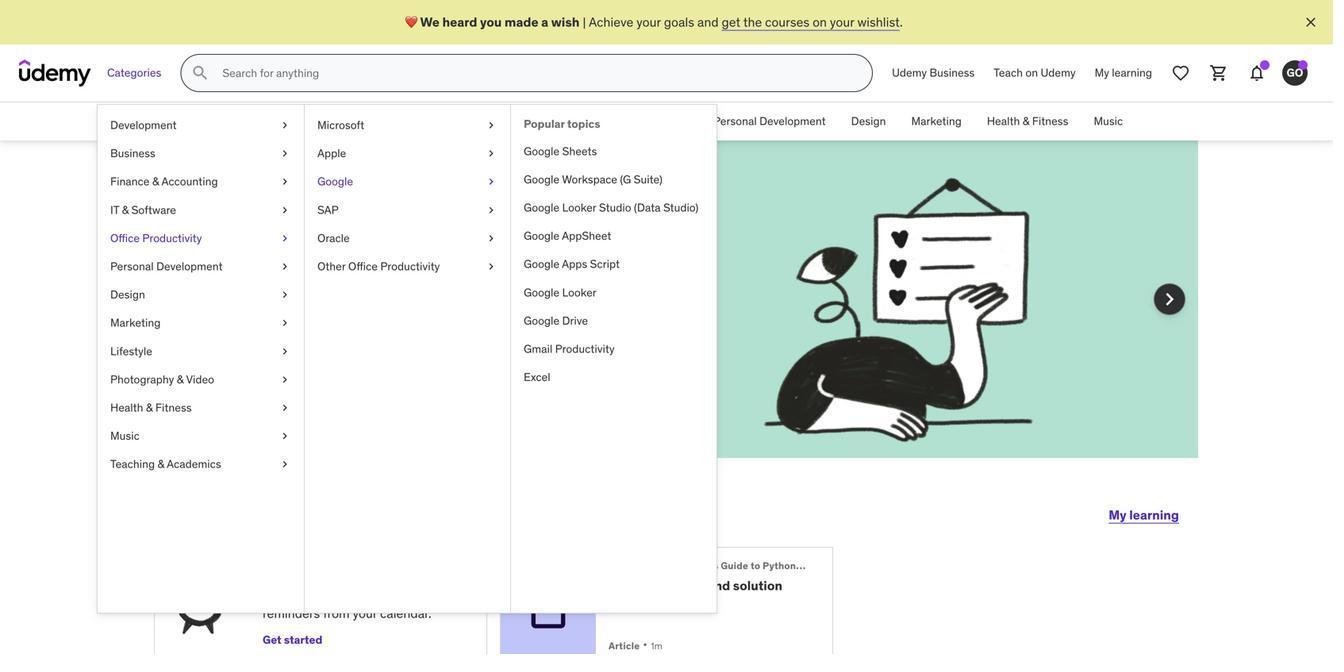 Task type: locate. For each thing, give the bounding box(es) containing it.
close image
[[1303, 14, 1319, 30]]

make for you
[[339, 210, 427, 251]]

submit search image
[[191, 63, 210, 83]]

1 horizontal spatial design link
[[839, 102, 899, 140]]

your
[[637, 14, 661, 30], [830, 14, 855, 30], [425, 314, 450, 331], [353, 605, 377, 622]]

business link for lifestyle
[[98, 139, 304, 168]]

it & software link up google sheets
[[493, 102, 584, 140]]

0 horizontal spatial office productivity link
[[98, 224, 304, 252]]

office productivity link for lifestyle
[[98, 224, 304, 252]]

design
[[851, 114, 886, 128], [110, 287, 145, 302]]

0 vertical spatial personal development link
[[701, 102, 839, 140]]

0 vertical spatial it & software
[[505, 114, 571, 128]]

(g
[[620, 172, 631, 186]]

0 vertical spatial software
[[526, 114, 571, 128]]

productivity down drive
[[555, 342, 615, 356]]

it & software link for health & fitness
[[493, 102, 584, 140]]

productivity inside the "google" element
[[555, 342, 615, 356]]

1 horizontal spatial health
[[987, 114, 1020, 128]]

0 horizontal spatial business
[[110, 146, 155, 160]]

you inside the did you make a wish?
[[275, 210, 333, 251]]

office right other
[[348, 259, 378, 273]]

solution
[[733, 577, 783, 594]]

google
[[524, 144, 560, 158], [524, 172, 560, 186], [317, 174, 353, 189], [524, 200, 560, 215], [524, 229, 560, 243], [524, 257, 560, 271], [524, 285, 560, 299], [524, 313, 560, 328]]

udemy down .
[[892, 66, 927, 80]]

1 vertical spatial health & fitness link
[[98, 394, 304, 422]]

0 horizontal spatial music link
[[98, 422, 304, 450]]

0 vertical spatial it & software link
[[493, 102, 584, 140]]

.
[[900, 14, 903, 30]]

1 vertical spatial health
[[110, 400, 143, 415]]

1 horizontal spatial udemy
[[1041, 66, 1076, 80]]

design for lifestyle
[[110, 287, 145, 302]]

get started button
[[263, 629, 323, 651]]

1 vertical spatial a
[[433, 210, 452, 251]]

google for google looker
[[524, 285, 560, 299]]

productivity for lifestyle office productivity "link"
[[142, 231, 202, 245]]

0 horizontal spatial on
[[813, 14, 827, 30]]

xsmall image inside other office productivity link
[[485, 259, 498, 274]]

0 vertical spatial my learning
[[1095, 66, 1152, 80]]

categories
[[107, 66, 161, 80]]

it & software down finance
[[110, 203, 176, 217]]

sap
[[317, 203, 339, 217]]

google drive
[[524, 313, 588, 328]]

xsmall image inside "google" link
[[485, 174, 498, 190]]

xsmall image for google
[[485, 174, 498, 190]]

google up google drive
[[524, 285, 560, 299]]

0 horizontal spatial make
[[256, 296, 288, 313]]

& down teach on udemy link
[[1023, 114, 1030, 128]]

1 vertical spatial personal development link
[[98, 252, 304, 281]]

office productivity for lifestyle
[[110, 231, 202, 245]]

health & fitness down teach on udemy link
[[987, 114, 1069, 128]]

to inside 'schedule time to learn a little each day adds up. get reminders from your calendar.'
[[353, 563, 365, 580]]

your inside 'schedule time to learn a little each day adds up. get reminders from your calendar.'
[[353, 605, 377, 622]]

1 vertical spatial music link
[[98, 422, 304, 450]]

0 horizontal spatial music
[[110, 429, 140, 443]]

2 udemy from the left
[[1041, 66, 1076, 80]]

1 vertical spatial design
[[110, 287, 145, 302]]

1 horizontal spatial marketing link
[[899, 102, 975, 140]]

1 horizontal spatial it & software
[[505, 114, 571, 128]]

marketing link down udemy business link
[[899, 102, 975, 140]]

teaching & academics link
[[98, 450, 304, 478]]

google up google appsheet
[[524, 200, 560, 215]]

udemy inside teach on udemy link
[[1041, 66, 1076, 80]]

0 horizontal spatial to
[[242, 296, 253, 313]]

get left started
[[263, 633, 282, 647]]

it for health & fitness
[[505, 114, 514, 128]]

business up finance
[[110, 146, 155, 160]]

a left wish
[[541, 14, 549, 30]]

finance & accounting
[[110, 174, 218, 189]]

0 horizontal spatial udemy
[[892, 66, 927, 80]]

and down "guide"
[[708, 577, 730, 594]]

did you make a wish?
[[211, 210, 452, 291]]

1 horizontal spatial you
[[480, 14, 502, 30]]

and inside the ultimate beginners guide to python programming 11. homework and solution
[[708, 577, 730, 594]]

0 horizontal spatial design
[[110, 287, 145, 302]]

health & fitness link down video
[[98, 394, 304, 422]]

xsmall image inside "finance & accounting" link
[[279, 174, 291, 190]]

software up google sheets
[[526, 114, 571, 128]]

my learning for my learning link to the top
[[1095, 66, 1152, 80]]

each
[[302, 588, 329, 604]]

google element
[[510, 105, 717, 613]]

it & software
[[505, 114, 571, 128], [110, 203, 176, 217]]

go link
[[1276, 54, 1314, 92]]

looker up appsheet
[[562, 200, 596, 215]]

1 horizontal spatial personal development
[[714, 114, 826, 128]]

1 horizontal spatial design
[[851, 114, 886, 128]]

1 vertical spatial business
[[302, 114, 347, 128]]

office productivity up google sheets link
[[597, 114, 688, 128]]

office up google sheets link
[[597, 114, 626, 128]]

to right time
[[242, 296, 253, 313]]

teaching
[[110, 457, 155, 471]]

personal for health & fitness
[[714, 114, 757, 128]]

marketing link up video
[[98, 309, 304, 337]]

xsmall image inside "business" link
[[279, 146, 291, 161]]

productivity up google sheets link
[[629, 114, 688, 128]]

google appsheet link
[[511, 222, 717, 250]]

personal development for health & fitness
[[714, 114, 826, 128]]

it down finance
[[110, 203, 119, 217]]

0 vertical spatial looker
[[562, 200, 596, 215]]

article • 1m
[[609, 637, 663, 653]]

lifestyle link
[[98, 337, 304, 365]]

you up other
[[275, 210, 333, 251]]

1 horizontal spatial office productivity
[[597, 114, 688, 128]]

xsmall image inside sap link
[[485, 202, 498, 218]]

0 vertical spatial design link
[[839, 102, 899, 140]]

1 horizontal spatial office productivity link
[[584, 102, 701, 140]]

health & fitness down photography
[[110, 400, 192, 415]]

1 horizontal spatial personal
[[714, 114, 757, 128]]

xsmall image for music
[[279, 428, 291, 444]]

1 vertical spatial software
[[131, 203, 176, 217]]

google workspace (g suite) link
[[511, 165, 717, 194]]

1 vertical spatial marketing link
[[98, 309, 304, 337]]

to
[[242, 296, 253, 313], [751, 560, 761, 572], [353, 563, 365, 580]]

0 vertical spatial office
[[597, 114, 626, 128]]

1 horizontal spatial make
[[339, 210, 427, 251]]

office down finance
[[110, 231, 140, 245]]

1 vertical spatial health & fitness
[[110, 400, 192, 415]]

0 vertical spatial learning
[[1112, 66, 1152, 80]]

marketing link
[[899, 102, 975, 140], [98, 309, 304, 337]]

time
[[211, 296, 239, 313]]

excel
[[524, 370, 551, 384]]

xsmall image inside the microsoft link
[[485, 117, 498, 133]]

0 horizontal spatial a
[[433, 210, 452, 251]]

office productivity link
[[584, 102, 701, 140], [98, 224, 304, 252]]

and left take
[[257, 314, 278, 331]]

0 horizontal spatial design link
[[98, 281, 304, 309]]

other office productivity
[[317, 259, 440, 273]]

health & fitness
[[987, 114, 1069, 128], [110, 400, 192, 415]]

looker for google looker studio (data studio)
[[562, 200, 596, 215]]

google looker link
[[511, 278, 717, 307]]

it & software up google sheets
[[505, 114, 571, 128]]

health down teach
[[987, 114, 1020, 128]]

my learning inside my learning link
[[1095, 66, 1152, 80]]

software down finance & accounting
[[131, 203, 176, 217]]

xsmall image inside design link
[[279, 287, 291, 303]]

music
[[1094, 114, 1123, 128], [110, 429, 140, 443]]

xsmall image inside office productivity "link"
[[279, 230, 291, 246]]

start
[[219, 495, 281, 528]]

0 horizontal spatial software
[[131, 203, 176, 217]]

1 vertical spatial you
[[275, 210, 333, 251]]

xsmall image inside it & software link
[[279, 202, 291, 218]]

11. homework and solution link
[[609, 577, 807, 594]]

office productivity down finance & accounting
[[110, 231, 202, 245]]

xsmall image inside photography & video 'link'
[[279, 372, 291, 387]]

reminders
[[263, 605, 320, 622]]

my learning
[[1095, 66, 1152, 80], [1109, 507, 1179, 523]]

to inside carousel element
[[242, 296, 253, 313]]

udemy
[[892, 66, 927, 80], [1041, 66, 1076, 80]]

marketing
[[912, 114, 962, 128], [110, 316, 161, 330]]

0 vertical spatial music
[[1094, 114, 1123, 128]]

health & fitness link
[[975, 102, 1081, 140], [98, 394, 304, 422]]

0 vertical spatial office productivity
[[597, 114, 688, 128]]

other office productivity link
[[305, 252, 510, 281]]

0 horizontal spatial personal development
[[110, 259, 223, 273]]

your down adds
[[353, 605, 377, 622]]

google looker
[[524, 285, 597, 299]]

a up other office productivity link
[[433, 210, 452, 251]]

1 horizontal spatial health & fitness link
[[975, 102, 1081, 140]]

0 horizontal spatial office productivity
[[110, 231, 202, 245]]

0 horizontal spatial personal development link
[[98, 252, 304, 281]]

your left goals
[[637, 14, 661, 30]]

goals.
[[453, 314, 486, 331]]

marketing up lifestyle
[[110, 316, 161, 330]]

& left video
[[177, 372, 184, 386]]

business link up apple in the left top of the page
[[289, 102, 360, 140]]

let's
[[154, 495, 214, 528]]

learning for bottommost my learning link
[[1130, 507, 1179, 523]]

productivity down finance & accounting
[[142, 231, 202, 245]]

1 vertical spatial the
[[308, 314, 327, 331]]

xsmall image
[[279, 146, 291, 161], [279, 174, 291, 190], [279, 230, 291, 246], [485, 230, 498, 246], [279, 259, 291, 274], [485, 259, 498, 274], [279, 315, 291, 331], [279, 343, 291, 359], [279, 400, 291, 416], [279, 428, 291, 444]]

studio
[[599, 200, 631, 215]]

office productivity for health & fitness
[[597, 114, 688, 128]]

xsmall image for photography & video
[[279, 372, 291, 387]]

microsoft
[[317, 118, 364, 132]]

& right finance
[[152, 174, 159, 189]]

2 looker from the top
[[562, 285, 597, 299]]

0 vertical spatial music link
[[1081, 102, 1136, 140]]

xsmall image for other office productivity
[[485, 259, 498, 274]]

it left popular
[[505, 114, 514, 128]]

oracle
[[317, 231, 350, 245]]

lifestyle
[[110, 344, 152, 358]]

google down google sheets
[[524, 172, 560, 186]]

office productivity link up suite)
[[584, 102, 701, 140]]

0 horizontal spatial personal
[[110, 259, 154, 273]]

1 vertical spatial learning
[[1130, 507, 1179, 523]]

it & software for lifestyle
[[110, 203, 176, 217]]

to up solution
[[751, 560, 761, 572]]

the down come
[[308, 314, 327, 331]]

2 horizontal spatial office
[[597, 114, 626, 128]]

0 horizontal spatial it & software
[[110, 203, 176, 217]]

other
[[317, 259, 346, 273]]

google down apple in the left top of the page
[[317, 174, 353, 189]]

1 vertical spatial it & software
[[110, 203, 176, 217]]

1 vertical spatial fitness
[[155, 400, 192, 415]]

xsmall image for business
[[279, 146, 291, 161]]

xsmall image for personal development
[[279, 259, 291, 274]]

marketing link for lifestyle
[[98, 309, 304, 337]]

make left it
[[256, 296, 288, 313]]

google apps script link
[[511, 250, 717, 278]]

you left made
[[480, 14, 502, 30]]

fitness down teach on udemy link
[[1032, 114, 1069, 128]]

development for lifestyle
[[156, 259, 223, 273]]

development for health & fitness
[[760, 114, 826, 128]]

music link
[[1081, 102, 1136, 140], [98, 422, 304, 450]]

development
[[760, 114, 826, 128], [110, 118, 177, 132], [156, 259, 223, 273]]

1 vertical spatial make
[[256, 296, 288, 313]]

1 vertical spatial looker
[[562, 285, 597, 299]]

homework
[[627, 577, 705, 594]]

xsmall image for oracle
[[485, 230, 498, 246]]

the right the get
[[744, 14, 762, 30]]

wishlist image
[[1172, 63, 1191, 83]]

2 vertical spatial and
[[708, 577, 730, 594]]

& right "teaching" on the bottom of page
[[158, 457, 164, 471]]

learning
[[1112, 66, 1152, 80], [1130, 507, 1179, 523]]

xsmall image inside development link
[[279, 117, 291, 133]]

0 horizontal spatial the
[[308, 314, 327, 331]]

on
[[813, 14, 827, 30], [1026, 66, 1038, 80]]

fitness down photography & video
[[155, 400, 192, 415]]

a
[[263, 588, 271, 604]]

next image
[[1157, 287, 1183, 312]]

make
[[339, 210, 427, 251], [256, 296, 288, 313]]

studio)
[[664, 200, 699, 215]]

0 vertical spatial personal development
[[714, 114, 826, 128]]

google left apps
[[524, 257, 560, 271]]

xsmall image for teaching & academics
[[279, 456, 291, 472]]

make inside the did you make a wish?
[[339, 210, 427, 251]]

google for google drive
[[524, 313, 560, 328]]

and left the get
[[698, 14, 719, 30]]

xsmall image inside lifestyle link
[[279, 343, 291, 359]]

google looker studio (data studio)
[[524, 200, 699, 215]]

xsmall image inside oracle link
[[485, 230, 498, 246]]

udemy right teach
[[1041, 66, 1076, 80]]

0 vertical spatial marketing
[[912, 114, 962, 128]]

it
[[505, 114, 514, 128], [110, 203, 119, 217]]

it & software link down accounting
[[98, 196, 304, 224]]

get up calendar.
[[407, 588, 427, 604]]

office for health & fitness
[[597, 114, 626, 128]]

0 vertical spatial make
[[339, 210, 427, 251]]

categories button
[[98, 54, 171, 92]]

to right "time"
[[353, 563, 365, 580]]

1 vertical spatial personal
[[110, 259, 154, 273]]

0 horizontal spatial it & software link
[[98, 196, 304, 224]]

0 vertical spatial health
[[987, 114, 1020, 128]]

make up 'other office productivity'
[[339, 210, 427, 251]]

office productivity link for health & fitness
[[584, 102, 701, 140]]

fitness
[[1032, 114, 1069, 128], [155, 400, 192, 415]]

1 looker from the top
[[562, 200, 596, 215]]

xsmall image
[[279, 117, 291, 133], [485, 117, 498, 133], [485, 146, 498, 161], [485, 174, 498, 190], [279, 202, 291, 218], [485, 202, 498, 218], [279, 287, 291, 303], [279, 372, 291, 387], [279, 456, 291, 472]]

marketing for lifestyle
[[110, 316, 161, 330]]

xsmall image inside teaching & academics link
[[279, 456, 291, 472]]

1 vertical spatial my learning
[[1109, 507, 1179, 523]]

to inside the ultimate beginners guide to python programming 11. homework and solution
[[751, 560, 761, 572]]

business left teach
[[930, 66, 975, 80]]

0 vertical spatial office productivity link
[[584, 102, 701, 140]]

1 horizontal spatial marketing
[[912, 114, 962, 128]]

0 vertical spatial personal
[[714, 114, 757, 128]]

1 vertical spatial personal development
[[110, 259, 223, 273]]

google looker studio (data studio) link
[[511, 194, 717, 222]]

adds
[[355, 588, 383, 604]]

gary
[[406, 495, 469, 528]]

business up apple in the left top of the page
[[302, 114, 347, 128]]

office
[[597, 114, 626, 128], [110, 231, 140, 245], [348, 259, 378, 273]]

0 vertical spatial the
[[744, 14, 762, 30]]

personal development for lifestyle
[[110, 259, 223, 273]]

1 horizontal spatial fitness
[[1032, 114, 1069, 128]]

on right teach
[[1026, 66, 1038, 80]]

udemy image
[[19, 60, 91, 87]]

looker up drive
[[562, 285, 597, 299]]

0 vertical spatial health & fitness link
[[975, 102, 1081, 140]]

productivity
[[629, 114, 688, 128], [142, 231, 202, 245], [380, 259, 440, 273], [555, 342, 615, 356]]

your left goals.
[[425, 314, 450, 331]]

1 horizontal spatial health & fitness
[[987, 114, 1069, 128]]

we
[[420, 14, 440, 30]]

google up google apps script
[[524, 229, 560, 243]]

design link for lifestyle
[[98, 281, 304, 309]]

xsmall image for microsoft
[[485, 117, 498, 133]]

gmail productivity link
[[511, 335, 717, 363]]

looker for google looker
[[562, 285, 597, 299]]

❤️
[[405, 14, 418, 30]]

office productivity link down "finance & accounting" link
[[98, 224, 304, 252]]

microsoft link
[[305, 111, 510, 139]]

google up gmail
[[524, 313, 560, 328]]

marketing down udemy business link
[[912, 114, 962, 128]]

finance & accounting link
[[98, 168, 304, 196]]

popular
[[524, 117, 565, 131]]

xsmall image inside apple link
[[485, 146, 498, 161]]

0 vertical spatial it
[[505, 114, 514, 128]]

1 udemy from the left
[[892, 66, 927, 80]]

google down popular
[[524, 144, 560, 158]]

health & fitness link down teach on udemy link
[[975, 102, 1081, 140]]

2 horizontal spatial to
[[751, 560, 761, 572]]

xsmall image for design
[[279, 287, 291, 303]]

0 horizontal spatial office
[[110, 231, 140, 245]]

google for google looker studio (data studio)
[[524, 200, 560, 215]]

health down photography
[[110, 400, 143, 415]]

&
[[517, 114, 524, 128], [1023, 114, 1030, 128], [152, 174, 159, 189], [122, 203, 129, 217], [177, 372, 184, 386], [146, 400, 153, 415], [158, 457, 164, 471]]

python
[[763, 560, 796, 572]]

business
[[930, 66, 975, 80], [302, 114, 347, 128], [110, 146, 155, 160]]

it & software link
[[493, 102, 584, 140], [98, 196, 304, 224]]

1 horizontal spatial music link
[[1081, 102, 1136, 140]]

2 vertical spatial business
[[110, 146, 155, 160]]

business link up accounting
[[98, 139, 304, 168]]

1 vertical spatial get
[[263, 633, 282, 647]]

on right courses
[[813, 14, 827, 30]]

0 horizontal spatial you
[[275, 210, 333, 251]]

(data
[[634, 200, 661, 215]]

1 horizontal spatial get
[[407, 588, 427, 604]]

personal development link for health & fitness
[[701, 102, 839, 140]]

1 horizontal spatial it & software link
[[493, 102, 584, 140]]

design link for health & fitness
[[839, 102, 899, 140]]

xsmall image for apple
[[485, 146, 498, 161]]



Task type: describe. For each thing, give the bounding box(es) containing it.
2 vertical spatial office
[[348, 259, 378, 273]]

& down finance
[[122, 203, 129, 217]]

achieve
[[589, 14, 634, 30]]

0 horizontal spatial health & fitness
[[110, 400, 192, 415]]

google for google apps script
[[524, 257, 560, 271]]

beginners
[[671, 560, 719, 572]]

xsmall image for it & software
[[279, 202, 291, 218]]

the inside carousel element
[[308, 314, 327, 331]]

time
[[322, 563, 350, 580]]

google sheets link
[[511, 137, 717, 165]]

drive
[[562, 313, 588, 328]]

get the courses on your wishlist link
[[722, 14, 900, 30]]

1 unread notification image
[[1260, 60, 1270, 70]]

sheets
[[562, 144, 597, 158]]

0 vertical spatial business
[[930, 66, 975, 80]]

marketing link for health & fitness
[[899, 102, 975, 140]]

1m
[[651, 640, 663, 652]]

xsmall image for lifestyle
[[279, 343, 291, 359]]

take
[[281, 314, 306, 331]]

appsheet
[[562, 229, 611, 243]]

get inside 'schedule time to learn a little each day adds up. get reminders from your calendar.'
[[407, 588, 427, 604]]

1 vertical spatial my
[[1109, 507, 1127, 523]]

google for google workspace (g suite)
[[524, 172, 560, 186]]

& inside "finance & accounting" link
[[152, 174, 159, 189]]

script
[[590, 257, 620, 271]]

0 vertical spatial fitness
[[1032, 114, 1069, 128]]

& inside teaching & academics link
[[158, 457, 164, 471]]

0 horizontal spatial health
[[110, 400, 143, 415]]

business for lifestyle
[[110, 146, 155, 160]]

a inside the did you make a wish?
[[433, 210, 452, 251]]

learning for my learning link to the top
[[1112, 66, 1152, 80]]

0 vertical spatial on
[[813, 14, 827, 30]]

google for google appsheet
[[524, 229, 560, 243]]

google sheets
[[524, 144, 597, 158]]

0 vertical spatial and
[[698, 14, 719, 30]]

little
[[274, 588, 299, 604]]

courses
[[765, 14, 810, 30]]

productivity down oracle link on the top of page
[[380, 259, 440, 273]]

gmail productivity
[[524, 342, 615, 356]]

udemy inside udemy business link
[[892, 66, 927, 80]]

& down photography
[[146, 400, 153, 415]]

0 vertical spatial you
[[480, 14, 502, 30]]

you have alerts image
[[1299, 60, 1308, 70]]

•
[[643, 637, 648, 653]]

0 vertical spatial my
[[1095, 66, 1110, 80]]

photography & video link
[[98, 365, 304, 394]]

business for health & fitness
[[302, 114, 347, 128]]

xsmall image for marketing
[[279, 315, 291, 331]]

teach on udemy
[[994, 66, 1076, 80]]

udemy business link
[[883, 54, 984, 92]]

get started
[[263, 633, 323, 647]]

guide
[[721, 560, 749, 572]]

academics
[[167, 457, 221, 471]]

apple link
[[305, 139, 510, 168]]

|
[[583, 14, 586, 30]]

it for lifestyle
[[110, 203, 119, 217]]

goals
[[664, 14, 695, 30]]

google for google sheets
[[524, 144, 560, 158]]

programming
[[799, 560, 863, 572]]

carousel element
[[135, 140, 1199, 496]]

teach
[[994, 66, 1023, 80]]

it & software link for lifestyle
[[98, 196, 304, 224]]

udemy business
[[892, 66, 975, 80]]

0 vertical spatial a
[[541, 14, 549, 30]]

xsmall image for sap
[[485, 202, 498, 218]]

let's start learning, gary
[[154, 495, 469, 528]]

did
[[211, 210, 269, 251]]

make for to
[[256, 296, 288, 313]]

true.
[[336, 296, 362, 313]]

1 horizontal spatial music
[[1094, 114, 1123, 128]]

0 horizontal spatial fitness
[[155, 400, 192, 415]]

workspace
[[562, 172, 617, 186]]

notifications image
[[1248, 63, 1267, 83]]

shopping cart with 0 items image
[[1210, 63, 1229, 83]]

xsmall image for health & fitness
[[279, 400, 291, 416]]

design for health & fitness
[[851, 114, 886, 128]]

personal development link for lifestyle
[[98, 252, 304, 281]]

1 horizontal spatial the
[[744, 14, 762, 30]]

come
[[301, 296, 333, 313]]

google for google
[[317, 174, 353, 189]]

day
[[332, 588, 352, 604]]

it
[[291, 296, 298, 313]]

your inside carousel element
[[425, 314, 450, 331]]

1 vertical spatial music
[[110, 429, 140, 443]]

get inside button
[[263, 633, 282, 647]]

excel link
[[511, 363, 717, 391]]

wishlist
[[858, 14, 900, 30]]

from
[[323, 605, 350, 622]]

xsmall image for finance & accounting
[[279, 174, 291, 190]]

ultimate
[[628, 560, 669, 572]]

productivity for office productivity "link" for health & fitness
[[629, 114, 688, 128]]

your left wishlist
[[830, 14, 855, 30]]

0 vertical spatial health & fitness
[[987, 114, 1069, 128]]

office for lifestyle
[[110, 231, 140, 245]]

the ultimate beginners guide to python programming 11. homework and solution
[[609, 560, 863, 594]]

sap link
[[305, 196, 510, 224]]

1 vertical spatial my learning link
[[1109, 496, 1179, 534]]

development link
[[98, 111, 304, 139]]

gmail
[[524, 342, 553, 356]]

google link
[[305, 168, 510, 196]]

teaching & academics
[[110, 457, 221, 471]]

productivity for gmail productivity link at the bottom
[[555, 342, 615, 356]]

made
[[505, 14, 539, 30]]

xsmall image for development
[[279, 117, 291, 133]]

google appsheet
[[524, 229, 611, 243]]

video
[[186, 372, 214, 386]]

software for health & fitness
[[526, 114, 571, 128]]

get
[[722, 14, 741, 30]]

first
[[330, 314, 352, 331]]

learn
[[368, 563, 399, 580]]

xsmall image for office productivity
[[279, 230, 291, 246]]

calendar.
[[380, 605, 432, 622]]

marketing for health & fitness
[[912, 114, 962, 128]]

1 vertical spatial on
[[1026, 66, 1038, 80]]

apple
[[317, 146, 346, 160]]

0 vertical spatial my learning link
[[1085, 54, 1162, 92]]

google drive link
[[511, 307, 717, 335]]

topics
[[567, 117, 601, 131]]

google workspace (g suite)
[[524, 172, 663, 186]]

11.
[[609, 577, 624, 594]]

schedule time to learn a little each day adds up. get reminders from your calendar.
[[263, 563, 432, 622]]

my learning for bottommost my learning link
[[1109, 507, 1179, 523]]

the
[[609, 560, 626, 572]]

software for lifestyle
[[131, 203, 176, 217]]

popular topics
[[524, 117, 601, 131]]

oracle link
[[305, 224, 510, 252]]

step
[[355, 314, 380, 331]]

& left popular
[[517, 114, 524, 128]]

and take the first step toward your goals.
[[254, 314, 486, 331]]

it & software for health & fitness
[[505, 114, 571, 128]]

suite)
[[634, 172, 663, 186]]

& inside photography & video 'link'
[[177, 372, 184, 386]]

personal for lifestyle
[[110, 259, 154, 273]]

up.
[[386, 588, 404, 604]]

teach on udemy link
[[984, 54, 1085, 92]]

Search for anything text field
[[219, 60, 853, 87]]

business link for health & fitness
[[289, 102, 360, 140]]

finance
[[110, 174, 150, 189]]

toward
[[383, 314, 422, 331]]

google apps script
[[524, 257, 620, 271]]

and inside carousel element
[[257, 314, 278, 331]]



Task type: vqa. For each thing, say whether or not it's contained in the screenshot.
xsmall icon within Development link
yes



